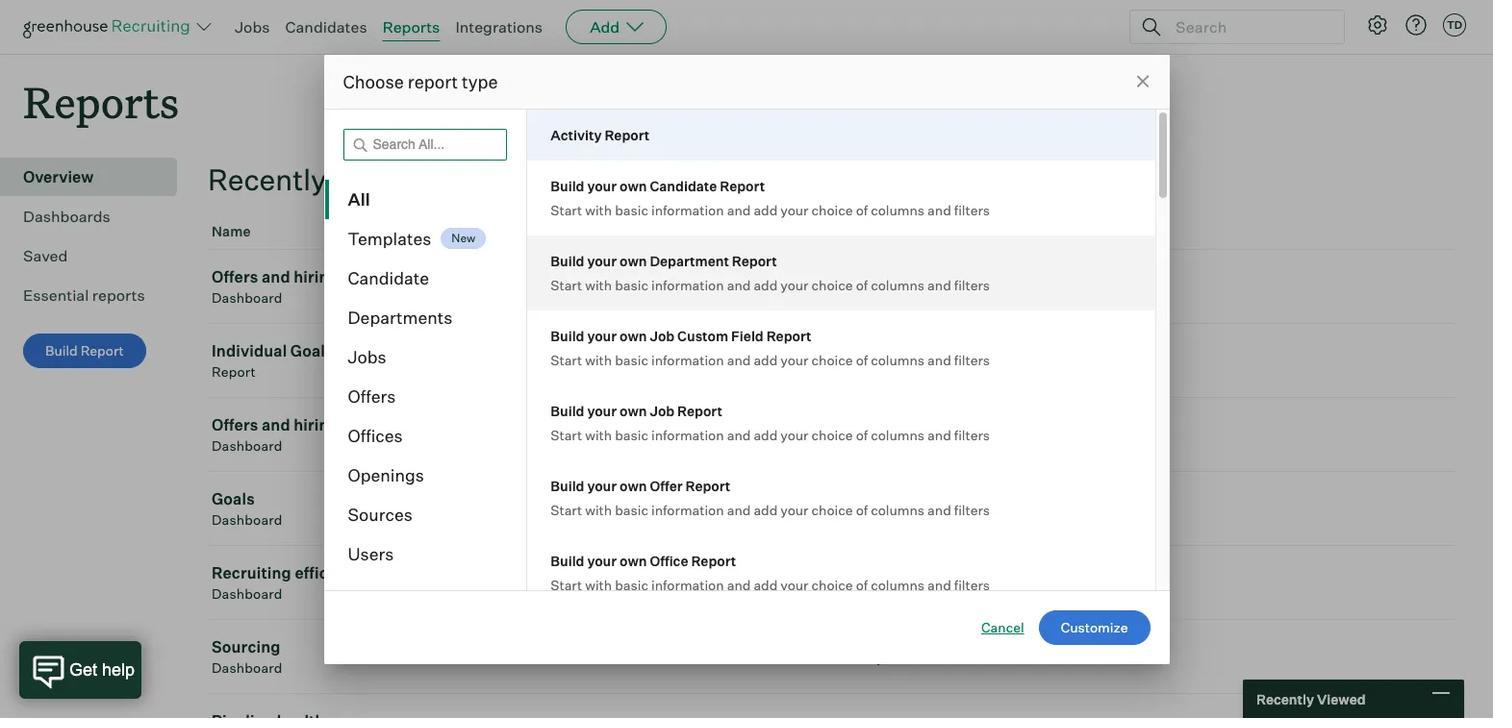 Task type: describe. For each thing, give the bounding box(es) containing it.
viewed for last viewed
[[872, 223, 919, 240]]

department
[[650, 253, 729, 269]]

build your own candidate report start with basic information and add your choice of columns and filters
[[551, 178, 990, 218]]

today, 9:06 am
[[839, 648, 956, 667]]

field
[[731, 328, 764, 344]]

Search All... text field
[[343, 128, 507, 160]]

and right 9:16
[[928, 577, 951, 593]]

build your own job report start with basic information and add your choice of columns and filters
[[551, 403, 990, 443]]

report for build your own offer report
[[686, 478, 731, 494]]

information for department
[[651, 277, 724, 293]]

start for build your own office report start with basic information and add your choice of columns and filters
[[551, 577, 582, 593]]

add inside build your own job custom field report start with basic information and add your choice of columns and filters
[[754, 352, 778, 368]]

am for today, 11:18 am
[[928, 277, 953, 297]]

viewed for recently viewed
[[333, 162, 428, 197]]

build for build your own department report start with basic information and add your choice of columns and filters
[[551, 253, 585, 269]]

basic for offer
[[615, 502, 648, 518]]

columns for build your own offer report start with basic information and add your choice of columns and filters
[[871, 502, 925, 518]]

am for today, 10:22 am
[[935, 500, 960, 519]]

build your own office report start with basic information and add your choice of columns and filters
[[551, 553, 990, 593]]

choose report type dialog
[[324, 54, 1170, 664]]

filters for build your own offer report start with basic information and add your choice of columns and filters
[[954, 502, 990, 518]]

offers and hiring 2 dashboard
[[212, 416, 351, 454]]

and up the 10:22
[[928, 427, 951, 443]]

am for today, 11:13 am
[[927, 351, 952, 371]]

and right '11:18'
[[928, 277, 951, 293]]

build your own job custom field report start with basic information and add your choice of columns and filters
[[551, 328, 990, 368]]

build for build your own candidate report start with basic information and add your choice of columns and filters
[[551, 178, 585, 194]]

of for build your own department report
[[856, 277, 868, 293]]

today, 9:16 am
[[839, 574, 951, 593]]

and down 10:39
[[928, 502, 951, 518]]

and up build your own office report start with basic information and add your choice of columns and filters
[[727, 502, 751, 518]]

recently for recently viewed
[[208, 162, 327, 197]]

td button
[[1439, 10, 1470, 40]]

td
[[1447, 18, 1463, 32]]

basic for office
[[615, 577, 648, 593]]

report for build your own candidate report
[[720, 178, 765, 194]]

choice inside build your own job custom field report start with basic information and add your choice of columns and filters
[[812, 352, 853, 368]]

5 dashboard from the top
[[212, 660, 282, 677]]

add for build your own office report
[[754, 577, 778, 593]]

sourcing
[[212, 638, 281, 657]]

candidates
[[285, 17, 367, 37]]

choice for build your own candidate report
[[812, 202, 853, 218]]

of for build your own candidate report
[[856, 202, 868, 218]]

dashboard inside recruiting efficiency dashboard
[[212, 586, 282, 602]]

offer
[[650, 478, 683, 494]]

sourcing dashboard
[[212, 638, 282, 677]]

dashboards link
[[23, 205, 169, 228]]

11:18
[[892, 277, 924, 297]]

start for build your own offer report start with basic information and add your choice of columns and filters
[[551, 502, 582, 518]]

last viewed
[[839, 223, 919, 240]]

2
[[342, 416, 351, 435]]

hiring for offers and hiring 2
[[294, 416, 339, 435]]

basic for job
[[615, 427, 648, 443]]

columns for build your own office report start with basic information and add your choice of columns and filters
[[871, 577, 925, 593]]

report for build your own department report
[[732, 253, 777, 269]]

today, for today, 11:18 am
[[839, 277, 889, 297]]

new
[[452, 231, 476, 246]]

essential reports
[[23, 286, 145, 305]]

choice for build your own offer report
[[812, 502, 853, 518]]

offices
[[348, 425, 403, 446]]

activity report
[[551, 127, 650, 143]]

start inside build your own job custom field report start with basic information and add your choice of columns and filters
[[551, 352, 582, 368]]

customize button
[[1039, 610, 1150, 645]]

today, for today, 10:22 am
[[839, 500, 889, 519]]

and down build your own offer report start with basic information and add your choice of columns and filters
[[727, 577, 751, 593]]

own for build your own department report
[[620, 253, 647, 269]]

9:06
[[892, 648, 927, 667]]

custom
[[677, 328, 728, 344]]

report
[[408, 71, 458, 92]]

filters for build your own candidate report start with basic information and add your choice of columns and filters
[[954, 202, 990, 218]]

0 vertical spatial jobs
[[235, 17, 270, 37]]

build for build your own office report start with basic information and add your choice of columns and filters
[[551, 553, 585, 569]]

openings
[[348, 464, 424, 485]]

saved
[[23, 246, 68, 266]]

today, for today, 9:06 am
[[839, 648, 889, 667]]

own for build your own candidate report
[[620, 178, 647, 194]]

am for today, 9:16 am
[[926, 574, 951, 593]]

efficiency
[[295, 564, 369, 583]]

report inside build your own job custom field report start with basic information and add your choice of columns and filters
[[767, 328, 812, 344]]

choice for build your own job report
[[812, 427, 853, 443]]

report for build your own office report
[[691, 553, 736, 569]]

candidate inside build your own candidate report start with basic information and add your choice of columns and filters
[[650, 178, 717, 194]]

greenhouse recruiting image
[[23, 15, 196, 38]]

offers for offers
[[348, 385, 396, 407]]

cancel
[[981, 619, 1024, 636]]

and inside offers and hiring dashboard
[[262, 268, 290, 287]]

saved link
[[23, 245, 169, 268]]

goals inside the goals dashboard
[[212, 490, 255, 509]]

templates
[[348, 228, 431, 249]]

filters for build your own job report start with basic information and add your choice of columns and filters
[[954, 427, 990, 443]]

am for today, 9:06 am
[[931, 648, 956, 667]]

reports
[[92, 286, 145, 305]]

of for build your own office report
[[856, 577, 868, 593]]

today, for today, 11:13 am
[[839, 351, 889, 371]]

type
[[462, 71, 498, 92]]

today, for today, 9:16 am
[[839, 574, 889, 593]]

and right 11:13
[[928, 352, 951, 368]]

recently viewed
[[208, 162, 428, 197]]

and inside offers and hiring 2 dashboard
[[262, 416, 290, 435]]

build report
[[45, 343, 124, 359]]

dashboards
[[23, 207, 110, 226]]

add button
[[566, 10, 667, 44]]

build for build report
[[45, 343, 78, 359]]

recruiting efficiency dashboard
[[212, 564, 369, 602]]

over
[[337, 342, 373, 361]]

filters for build your own office report start with basic information and add your choice of columns and filters
[[954, 577, 990, 593]]

candidates link
[[285, 17, 367, 37]]

customize
[[1061, 619, 1128, 636]]

choose report type
[[343, 71, 498, 92]]

with for build your own candidate report start with basic information and add your choice of columns and filters
[[585, 202, 612, 218]]

choose
[[343, 71, 404, 92]]

columns inside build your own job custom field report start with basic information and add your choice of columns and filters
[[871, 352, 925, 368]]

basic for department
[[615, 277, 648, 293]]

recently viewed
[[1257, 691, 1366, 708]]

build your own department report start with basic information and add your choice of columns and filters
[[551, 253, 990, 293]]

offers for offers and hiring 2 dashboard
[[212, 416, 258, 435]]

essential reports link
[[23, 284, 169, 307]]

dashboard inside offers and hiring dashboard
[[212, 290, 282, 306]]

today, 11:18 am
[[839, 277, 953, 297]]

today, 10:39 am
[[839, 425, 961, 445]]

departments
[[348, 306, 453, 328]]



Task type: locate. For each thing, give the bounding box(es) containing it.
4 filters from the top
[[954, 427, 990, 443]]

of inside build your own job custom field report start with basic information and add your choice of columns and filters
[[856, 352, 868, 368]]

start inside build your own job report start with basic information and add your choice of columns and filters
[[551, 427, 582, 443]]

choice left 11:13
[[812, 352, 853, 368]]

report inside build your own candidate report start with basic information and add your choice of columns and filters
[[720, 178, 765, 194]]

jobs link
[[235, 17, 270, 37]]

0 horizontal spatial jobs
[[235, 17, 270, 37]]

1 vertical spatial reports
[[23, 73, 179, 130]]

add up build your own offer report start with basic information and add your choice of columns and filters
[[754, 427, 778, 443]]

individual
[[212, 342, 287, 361]]

add down field
[[754, 352, 778, 368]]

with inside build your own office report start with basic information and add your choice of columns and filters
[[585, 577, 612, 593]]

recently
[[208, 162, 327, 197], [1257, 691, 1314, 708]]

own inside build your own office report start with basic information and add your choice of columns and filters
[[620, 553, 647, 569]]

goals inside 'individual goals over time report'
[[290, 342, 334, 361]]

add for build your own candidate report
[[754, 202, 778, 218]]

1 choice from the top
[[812, 202, 853, 218]]

with inside build your own job custom field report start with basic information and add your choice of columns and filters
[[585, 352, 612, 368]]

9:16
[[892, 574, 922, 593]]

report right offer
[[686, 478, 731, 494]]

report right office
[[691, 553, 736, 569]]

2 information from the top
[[651, 277, 724, 293]]

6 start from the top
[[551, 577, 582, 593]]

0 vertical spatial viewed
[[333, 162, 428, 197]]

5 of from the top
[[856, 502, 868, 518]]

6 columns from the top
[[871, 577, 925, 593]]

6 basic from the top
[[615, 577, 648, 593]]

goals left over
[[290, 342, 334, 361]]

recently for recently viewed
[[1257, 691, 1314, 708]]

5 with from the top
[[585, 502, 612, 518]]

2 of from the top
[[856, 277, 868, 293]]

3 today, from the top
[[839, 425, 889, 445]]

6 own from the top
[[620, 553, 647, 569]]

4 start from the top
[[551, 427, 582, 443]]

3 dashboard from the top
[[212, 512, 282, 528]]

information inside build your own job custom field report start with basic information and add your choice of columns and filters
[[651, 352, 724, 368]]

1 horizontal spatial reports
[[383, 17, 440, 37]]

own for build your own job custom field report
[[620, 328, 647, 344]]

jobs
[[235, 17, 270, 37], [348, 346, 386, 367]]

choice for build your own office report
[[812, 577, 853, 593]]

goals dashboard
[[212, 490, 282, 528]]

add
[[590, 17, 620, 37]]

own inside build your own job custom field report start with basic information and add your choice of columns and filters
[[620, 328, 647, 344]]

2 columns from the top
[[871, 277, 925, 293]]

hiring up over
[[294, 268, 339, 287]]

6 information from the top
[[651, 577, 724, 593]]

columns up last viewed
[[871, 202, 925, 218]]

1 today, from the top
[[839, 277, 889, 297]]

all
[[348, 188, 370, 209]]

add for build your own offer report
[[754, 502, 778, 518]]

1 horizontal spatial candidate
[[650, 178, 717, 194]]

4 with from the top
[[585, 427, 612, 443]]

1 vertical spatial recently
[[1257, 691, 1314, 708]]

0 vertical spatial hiring
[[294, 268, 339, 287]]

3 start from the top
[[551, 352, 582, 368]]

basic for candidate
[[615, 202, 648, 218]]

5 columns from the top
[[871, 502, 925, 518]]

information inside build your own offer report start with basic information and add your choice of columns and filters
[[651, 502, 724, 518]]

viewed right last
[[872, 223, 919, 240]]

0 vertical spatial offers
[[212, 268, 258, 287]]

3 of from the top
[[856, 352, 868, 368]]

offers
[[212, 268, 258, 287], [348, 385, 396, 407], [212, 416, 258, 435]]

start inside build your own offer report start with basic information and add your choice of columns and filters
[[551, 502, 582, 518]]

5 add from the top
[[754, 502, 778, 518]]

2 own from the top
[[620, 253, 647, 269]]

add inside build your own candidate report start with basic information and add your choice of columns and filters
[[754, 202, 778, 218]]

report down custom
[[677, 403, 723, 419]]

today, for today, 10:39 am
[[839, 425, 889, 445]]

build for build your own offer report start with basic information and add your choice of columns and filters
[[551, 478, 585, 494]]

with for build your own office report start with basic information and add your choice of columns and filters
[[585, 577, 612, 593]]

filters for build your own department report start with basic information and add your choice of columns and filters
[[954, 277, 990, 293]]

choice down last
[[812, 277, 853, 293]]

of inside build your own offer report start with basic information and add your choice of columns and filters
[[856, 502, 868, 518]]

columns for build your own candidate report start with basic information and add your choice of columns and filters
[[871, 202, 925, 218]]

3 basic from the top
[[615, 352, 648, 368]]

of
[[856, 202, 868, 218], [856, 277, 868, 293], [856, 352, 868, 368], [856, 427, 868, 443], [856, 502, 868, 518], [856, 577, 868, 593]]

10:39
[[892, 425, 933, 445]]

build inside build your own candidate report start with basic information and add your choice of columns and filters
[[551, 178, 585, 194]]

1 vertical spatial viewed
[[872, 223, 919, 240]]

3 information from the top
[[651, 352, 724, 368]]

candidate up department
[[650, 178, 717, 194]]

columns
[[871, 202, 925, 218], [871, 277, 925, 293], [871, 352, 925, 368], [871, 427, 925, 443], [871, 502, 925, 518], [871, 577, 925, 593]]

own inside build your own candidate report start with basic information and add your choice of columns and filters
[[620, 178, 647, 194]]

report for build your own job report
[[677, 403, 723, 419]]

choice inside build your own candidate report start with basic information and add your choice of columns and filters
[[812, 202, 853, 218]]

report right field
[[767, 328, 812, 344]]

configure image
[[1366, 13, 1389, 37]]

add inside build your own department report start with basic information and add your choice of columns and filters
[[754, 277, 778, 293]]

information down offer
[[651, 502, 724, 518]]

4 basic from the top
[[615, 427, 648, 443]]

job inside build your own job custom field report start with basic information and add your choice of columns and filters
[[650, 328, 675, 344]]

individual goals over time report
[[212, 342, 416, 380]]

columns up today, 9:16 am at the right of the page
[[871, 502, 925, 518]]

1 horizontal spatial jobs
[[348, 346, 386, 367]]

report inside build your own offer report start with basic information and add your choice of columns and filters
[[686, 478, 731, 494]]

dashboard down the recruiting
[[212, 586, 282, 602]]

0 horizontal spatial viewed
[[333, 162, 428, 197]]

am right 9:06
[[931, 648, 956, 667]]

of inside build your own department report start with basic information and add your choice of columns and filters
[[856, 277, 868, 293]]

6 of from the top
[[856, 577, 868, 593]]

today, 10:22 am
[[839, 500, 960, 519]]

basic inside build your own department report start with basic information and add your choice of columns and filters
[[615, 277, 648, 293]]

add up build your own department report start with basic information and add your choice of columns and filters
[[754, 202, 778, 218]]

filters inside build your own candidate report start with basic information and add your choice of columns and filters
[[954, 202, 990, 218]]

1 of from the top
[[856, 202, 868, 218]]

4 own from the top
[[620, 403, 647, 419]]

information for offer
[[651, 502, 724, 518]]

add inside build your own office report start with basic information and add your choice of columns and filters
[[754, 577, 778, 593]]

0 vertical spatial candidate
[[650, 178, 717, 194]]

2 dashboard from the top
[[212, 438, 282, 454]]

2 basic from the top
[[615, 277, 648, 293]]

own for build your own job report
[[620, 403, 647, 419]]

build report button
[[23, 334, 146, 369]]

reports link
[[383, 17, 440, 37]]

add inside build your own job report start with basic information and add your choice of columns and filters
[[754, 427, 778, 443]]

viewed down search all... text box
[[333, 162, 428, 197]]

essential
[[23, 286, 89, 305]]

2 add from the top
[[754, 277, 778, 293]]

report right activity on the left top of page
[[605, 127, 650, 143]]

6 choice from the top
[[812, 577, 853, 593]]

choice inside build your own office report start with basic information and add your choice of columns and filters
[[812, 577, 853, 593]]

am right '11:18'
[[928, 277, 953, 297]]

with for build your own offer report start with basic information and add your choice of columns and filters
[[585, 502, 612, 518]]

information up department
[[651, 202, 724, 218]]

1 add from the top
[[754, 202, 778, 218]]

and
[[727, 202, 751, 218], [928, 202, 951, 218], [262, 268, 290, 287], [727, 277, 751, 293], [928, 277, 951, 293], [727, 352, 751, 368], [928, 352, 951, 368], [262, 416, 290, 435], [727, 427, 751, 443], [928, 427, 951, 443], [727, 502, 751, 518], [928, 502, 951, 518], [727, 577, 751, 593], [928, 577, 951, 593]]

goals up the recruiting
[[212, 490, 255, 509]]

viewed
[[333, 162, 428, 197], [872, 223, 919, 240]]

1 vertical spatial jobs
[[348, 346, 386, 367]]

0 vertical spatial recently
[[208, 162, 327, 197]]

today, left the 10:22
[[839, 500, 889, 519]]

basic inside build your own offer report start with basic information and add your choice of columns and filters
[[615, 502, 648, 518]]

2 today, from the top
[[839, 351, 889, 371]]

columns up the today, 9:06 am
[[871, 577, 925, 593]]

candidate down templates
[[348, 267, 429, 288]]

your
[[587, 178, 617, 194], [781, 202, 809, 218], [587, 253, 617, 269], [781, 277, 809, 293], [587, 328, 617, 344], [781, 352, 809, 368], [587, 403, 617, 419], [781, 427, 809, 443], [587, 478, 617, 494], [781, 502, 809, 518], [587, 553, 617, 569], [781, 577, 809, 593]]

choice left 10:39
[[812, 427, 853, 443]]

add up build your own office report start with basic information and add your choice of columns and filters
[[754, 502, 778, 518]]

basic inside build your own job custom field report start with basic information and add your choice of columns and filters
[[615, 352, 648, 368]]

5 information from the top
[[651, 502, 724, 518]]

start inside build your own office report start with basic information and add your choice of columns and filters
[[551, 577, 582, 593]]

1 dashboard from the top
[[212, 290, 282, 306]]

1 horizontal spatial viewed
[[872, 223, 919, 240]]

with inside build your own candidate report start with basic information and add your choice of columns and filters
[[585, 202, 612, 218]]

5 basic from the top
[[615, 502, 648, 518]]

basic inside build your own candidate report start with basic information and add your choice of columns and filters
[[615, 202, 648, 218]]

of up last
[[856, 202, 868, 218]]

start for build your own department report start with basic information and add your choice of columns and filters
[[551, 277, 582, 293]]

hiring inside offers and hiring 2 dashboard
[[294, 416, 339, 435]]

offers down individual
[[212, 416, 258, 435]]

6 filters from the top
[[954, 577, 990, 593]]

today, left 10:39
[[839, 425, 889, 445]]

build your own offer report start with basic information and add your choice of columns and filters
[[551, 478, 990, 518]]

last
[[839, 223, 869, 240]]

0 vertical spatial reports
[[383, 17, 440, 37]]

own inside build your own offer report start with basic information and add your choice of columns and filters
[[620, 478, 647, 494]]

own inside build your own job report start with basic information and add your choice of columns and filters
[[620, 403, 647, 419]]

columns inside build your own offer report start with basic information and add your choice of columns and filters
[[871, 502, 925, 518]]

build
[[551, 178, 585, 194], [551, 253, 585, 269], [551, 328, 585, 344], [45, 343, 78, 359], [551, 403, 585, 419], [551, 478, 585, 494], [551, 553, 585, 569]]

hiring for offers and hiring
[[294, 268, 339, 287]]

am right the 10:22
[[935, 500, 960, 519]]

filters inside build your own department report start with basic information and add your choice of columns and filters
[[954, 277, 990, 293]]

and up build your own department report start with basic information and add your choice of columns and filters
[[727, 202, 751, 218]]

report inside 'individual goals over time report'
[[212, 364, 256, 380]]

add up field
[[754, 277, 778, 293]]

with for build your own department report start with basic information and add your choice of columns and filters
[[585, 277, 612, 293]]

filters inside build your own job custom field report start with basic information and add your choice of columns and filters
[[954, 352, 990, 368]]

columns inside build your own candidate report start with basic information and add your choice of columns and filters
[[871, 202, 925, 218]]

integrations
[[455, 17, 543, 37]]

1 horizontal spatial recently
[[1257, 691, 1314, 708]]

and up field
[[727, 277, 751, 293]]

3 filters from the top
[[954, 352, 990, 368]]

columns inside build your own department report start with basic information and add your choice of columns and filters
[[871, 277, 925, 293]]

start
[[551, 202, 582, 218], [551, 277, 582, 293], [551, 352, 582, 368], [551, 427, 582, 443], [551, 502, 582, 518], [551, 577, 582, 593]]

and left 2
[[262, 416, 290, 435]]

jobs down departments
[[348, 346, 386, 367]]

5 filters from the top
[[954, 502, 990, 518]]

of inside build your own candidate report start with basic information and add your choice of columns and filters
[[856, 202, 868, 218]]

filters inside build your own job report start with basic information and add your choice of columns and filters
[[954, 427, 990, 443]]

columns down today, 11:13 am
[[871, 427, 925, 443]]

dashboard up the goals dashboard
[[212, 438, 282, 454]]

information down office
[[651, 577, 724, 593]]

today, left 9:06
[[839, 648, 889, 667]]

choice inside build your own offer report start with basic information and add your choice of columns and filters
[[812, 502, 853, 518]]

am for today, 10:39 am
[[936, 425, 961, 445]]

with inside build your own job report start with basic information and add your choice of columns and filters
[[585, 427, 612, 443]]

5 today, from the top
[[839, 574, 889, 593]]

start inside build your own candidate report start with basic information and add your choice of columns and filters
[[551, 202, 582, 218]]

today,
[[839, 277, 889, 297], [839, 351, 889, 371], [839, 425, 889, 445], [839, 500, 889, 519], [839, 574, 889, 593], [839, 648, 889, 667]]

2 start from the top
[[551, 277, 582, 293]]

offers for offers and hiring dashboard
[[212, 268, 258, 287]]

offers inside choose report type dialog
[[348, 385, 396, 407]]

of left 9:16
[[856, 577, 868, 593]]

build for build your own job custom field report start with basic information and add your choice of columns and filters
[[551, 328, 585, 344]]

hiring left 2
[[294, 416, 339, 435]]

report inside build your own department report start with basic information and add your choice of columns and filters
[[732, 253, 777, 269]]

job inside build your own job report start with basic information and add your choice of columns and filters
[[650, 403, 675, 419]]

4 today, from the top
[[839, 500, 889, 519]]

1 with from the top
[[585, 202, 612, 218]]

choice left the 10:22
[[812, 502, 853, 518]]

own for build your own offer report
[[620, 478, 647, 494]]

am right 9:16
[[926, 574, 951, 593]]

1 basic from the top
[[615, 202, 648, 218]]

offers inside offers and hiring 2 dashboard
[[212, 416, 258, 435]]

1 filters from the top
[[954, 202, 990, 218]]

build inside button
[[45, 343, 78, 359]]

offers down name
[[212, 268, 258, 287]]

0 horizontal spatial goals
[[212, 490, 255, 509]]

0 horizontal spatial reports
[[23, 73, 179, 130]]

6 with from the top
[[585, 577, 612, 593]]

information up offer
[[651, 427, 724, 443]]

dashboard up the recruiting
[[212, 512, 282, 528]]

choice up last
[[812, 202, 853, 218]]

job for custom
[[650, 328, 675, 344]]

own for build your own office report
[[620, 553, 647, 569]]

td button
[[1443, 13, 1466, 37]]

and down field
[[727, 352, 751, 368]]

report down essential reports link
[[81, 343, 124, 359]]

2 hiring from the top
[[294, 416, 339, 435]]

today, left 9:16
[[839, 574, 889, 593]]

3 add from the top
[[754, 352, 778, 368]]

filters inside build your own office report start with basic information and add your choice of columns and filters
[[954, 577, 990, 593]]

dashboard
[[212, 290, 282, 306], [212, 438, 282, 454], [212, 512, 282, 528], [212, 586, 282, 602], [212, 660, 282, 677]]

of left '11:18'
[[856, 277, 868, 293]]

filters
[[954, 202, 990, 218], [954, 277, 990, 293], [954, 352, 990, 368], [954, 427, 990, 443], [954, 502, 990, 518], [954, 577, 990, 593]]

add down build your own offer report start with basic information and add your choice of columns and filters
[[754, 577, 778, 593]]

6 add from the top
[[754, 577, 778, 593]]

1 hiring from the top
[[294, 268, 339, 287]]

am right 10:39
[[936, 425, 961, 445]]

offers up 2
[[348, 385, 396, 407]]

add for build your own department report
[[754, 277, 778, 293]]

1 information from the top
[[651, 202, 724, 218]]

report inside build your own job report start with basic information and add your choice of columns and filters
[[677, 403, 723, 419]]

reports down greenhouse recruiting image
[[23, 73, 179, 130]]

recently up name
[[208, 162, 327, 197]]

11:13
[[892, 351, 924, 371]]

information for office
[[651, 577, 724, 593]]

information inside build your own department report start with basic information and add your choice of columns and filters
[[651, 277, 724, 293]]

build inside build your own department report start with basic information and add your choice of columns and filters
[[551, 253, 585, 269]]

information down custom
[[651, 352, 724, 368]]

Search text field
[[1171, 13, 1327, 41]]

job left custom
[[650, 328, 675, 344]]

2 filters from the top
[[954, 277, 990, 293]]

overview
[[23, 168, 94, 187]]

0 horizontal spatial candidate
[[348, 267, 429, 288]]

time
[[377, 342, 416, 361]]

today, left '11:18'
[[839, 277, 889, 297]]

am
[[928, 277, 953, 297], [927, 351, 952, 371], [936, 425, 961, 445], [935, 500, 960, 519], [926, 574, 951, 593], [931, 648, 956, 667]]

columns down last viewed
[[871, 277, 925, 293]]

1 own from the top
[[620, 178, 647, 194]]

3 own from the top
[[620, 328, 647, 344]]

add for build your own job report
[[754, 427, 778, 443]]

5 own from the top
[[620, 478, 647, 494]]

dashboard down sourcing
[[212, 660, 282, 677]]

choice for build your own department report
[[812, 277, 853, 293]]

own inside build your own department report start with basic information and add your choice of columns and filters
[[620, 253, 647, 269]]

hiring inside offers and hiring dashboard
[[294, 268, 339, 287]]

with
[[585, 202, 612, 218], [585, 277, 612, 293], [585, 352, 612, 368], [585, 427, 612, 443], [585, 502, 612, 518], [585, 577, 612, 593]]

report inside build your own office report start with basic information and add your choice of columns and filters
[[691, 553, 736, 569]]

cancel link
[[981, 618, 1024, 637]]

build inside build your own job report start with basic information and add your choice of columns and filters
[[551, 403, 585, 419]]

1 horizontal spatial goals
[[290, 342, 334, 361]]

of for build your own job report
[[856, 427, 868, 443]]

office
[[650, 553, 688, 569]]

of left the 10:22
[[856, 502, 868, 518]]

3 with from the top
[[585, 352, 612, 368]]

1 columns from the top
[[871, 202, 925, 218]]

viewed
[[1317, 691, 1366, 708]]

choice
[[812, 202, 853, 218], [812, 277, 853, 293], [812, 352, 853, 368], [812, 427, 853, 443], [812, 502, 853, 518], [812, 577, 853, 593]]

information inside build your own job report start with basic information and add your choice of columns and filters
[[651, 427, 724, 443]]

start for build your own job report start with basic information and add your choice of columns and filters
[[551, 427, 582, 443]]

name
[[212, 223, 251, 240]]

information for candidate
[[651, 202, 724, 218]]

build for build your own job report start with basic information and add your choice of columns and filters
[[551, 403, 585, 419]]

start for build your own candidate report start with basic information and add your choice of columns and filters
[[551, 202, 582, 218]]

with inside build your own offer report start with basic information and add your choice of columns and filters
[[585, 502, 612, 518]]

6 today, from the top
[[839, 648, 889, 667]]

of for build your own offer report
[[856, 502, 868, 518]]

4 columns from the top
[[871, 427, 925, 443]]

job up offer
[[650, 403, 675, 419]]

add
[[754, 202, 778, 218], [754, 277, 778, 293], [754, 352, 778, 368], [754, 427, 778, 443], [754, 502, 778, 518], [754, 577, 778, 593]]

activity
[[551, 127, 602, 143]]

offers and hiring dashboard
[[212, 268, 339, 306]]

4 dashboard from the top
[[212, 586, 282, 602]]

1 vertical spatial offers
[[348, 385, 396, 407]]

basic inside build your own office report start with basic information and add your choice of columns and filters
[[615, 577, 648, 593]]

report down build your own candidate report start with basic information and add your choice of columns and filters
[[732, 253, 777, 269]]

report for individual goals over time
[[212, 364, 256, 380]]

1 vertical spatial job
[[650, 403, 675, 419]]

report inside button
[[81, 343, 124, 359]]

10:22
[[892, 500, 932, 519]]

own
[[620, 178, 647, 194], [620, 253, 647, 269], [620, 328, 647, 344], [620, 403, 647, 419], [620, 478, 647, 494], [620, 553, 647, 569]]

4 information from the top
[[651, 427, 724, 443]]

hiring
[[294, 268, 339, 287], [294, 416, 339, 435]]

information inside build your own office report start with basic information and add your choice of columns and filters
[[651, 577, 724, 593]]

report
[[605, 127, 650, 143], [720, 178, 765, 194], [732, 253, 777, 269], [767, 328, 812, 344], [81, 343, 124, 359], [212, 364, 256, 380], [677, 403, 723, 419], [686, 478, 731, 494], [691, 553, 736, 569]]

with inside build your own department report start with basic information and add your choice of columns and filters
[[585, 277, 612, 293]]

build inside build your own job custom field report start with basic information and add your choice of columns and filters
[[551, 328, 585, 344]]

2 with from the top
[[585, 277, 612, 293]]

overview link
[[23, 166, 169, 189]]

goals
[[290, 342, 334, 361], [212, 490, 255, 509]]

offers inside offers and hiring dashboard
[[212, 268, 258, 287]]

job for report
[[650, 403, 675, 419]]

1 job from the top
[[650, 328, 675, 344]]

of inside build your own job report start with basic information and add your choice of columns and filters
[[856, 427, 868, 443]]

1 start from the top
[[551, 202, 582, 218]]

reports up the choose report type
[[383, 17, 440, 37]]

basic inside build your own job report start with basic information and add your choice of columns and filters
[[615, 427, 648, 443]]

5 start from the top
[[551, 502, 582, 518]]

and up build your own offer report start with basic information and add your choice of columns and filters
[[727, 427, 751, 443]]

report down individual
[[212, 364, 256, 380]]

columns for build your own department report start with basic information and add your choice of columns and filters
[[871, 277, 925, 293]]

am right 11:13
[[927, 351, 952, 371]]

information
[[651, 202, 724, 218], [651, 277, 724, 293], [651, 352, 724, 368], [651, 427, 724, 443], [651, 502, 724, 518], [651, 577, 724, 593]]

sources
[[348, 504, 413, 525]]

3 columns from the top
[[871, 352, 925, 368]]

of left 10:39
[[856, 427, 868, 443]]

choice inside build your own department report start with basic information and add your choice of columns and filters
[[812, 277, 853, 293]]

of inside build your own office report start with basic information and add your choice of columns and filters
[[856, 577, 868, 593]]

with for build your own job report start with basic information and add your choice of columns and filters
[[585, 427, 612, 443]]

2 job from the top
[[650, 403, 675, 419]]

3 choice from the top
[[812, 352, 853, 368]]

dashboard up individual
[[212, 290, 282, 306]]

2 choice from the top
[[812, 277, 853, 293]]

and up individual
[[262, 268, 290, 287]]

1 vertical spatial hiring
[[294, 416, 339, 435]]

0 vertical spatial goals
[[290, 342, 334, 361]]

information inside build your own candidate report start with basic information and add your choice of columns and filters
[[651, 202, 724, 218]]

build inside build your own office report start with basic information and add your choice of columns and filters
[[551, 553, 585, 569]]

columns for build your own job report start with basic information and add your choice of columns and filters
[[871, 427, 925, 443]]

columns down today, 11:18 am
[[871, 352, 925, 368]]

build inside build your own offer report start with basic information and add your choice of columns and filters
[[551, 478, 585, 494]]

today, 11:13 am
[[839, 351, 952, 371]]

dashboard inside offers and hiring 2 dashboard
[[212, 438, 282, 454]]

4 add from the top
[[754, 427, 778, 443]]

report up build your own department report start with basic information and add your choice of columns and filters
[[720, 178, 765, 194]]

recruiting
[[212, 564, 291, 583]]

jobs left candidates
[[235, 17, 270, 37]]

4 of from the top
[[856, 427, 868, 443]]

choice left 9:16
[[812, 577, 853, 593]]

users
[[348, 543, 394, 564]]

of left 11:13
[[856, 352, 868, 368]]

0 horizontal spatial recently
[[208, 162, 327, 197]]

add inside build your own offer report start with basic information and add your choice of columns and filters
[[754, 502, 778, 518]]

columns inside build your own job report start with basic information and add your choice of columns and filters
[[871, 427, 925, 443]]

start inside build your own department report start with basic information and add your choice of columns and filters
[[551, 277, 582, 293]]

5 choice from the top
[[812, 502, 853, 518]]

0 vertical spatial job
[[650, 328, 675, 344]]

choice inside build your own job report start with basic information and add your choice of columns and filters
[[812, 427, 853, 443]]

and up today, 11:18 am
[[928, 202, 951, 218]]

information down department
[[651, 277, 724, 293]]

columns inside build your own office report start with basic information and add your choice of columns and filters
[[871, 577, 925, 593]]

4 choice from the top
[[812, 427, 853, 443]]

jobs inside choose report type dialog
[[348, 346, 386, 367]]

1 vertical spatial goals
[[212, 490, 255, 509]]

today, left 11:13
[[839, 351, 889, 371]]

filters inside build your own offer report start with basic information and add your choice of columns and filters
[[954, 502, 990, 518]]

2 vertical spatial offers
[[212, 416, 258, 435]]

1 vertical spatial candidate
[[348, 267, 429, 288]]

information for job
[[651, 427, 724, 443]]

recently left viewed
[[1257, 691, 1314, 708]]

reports
[[383, 17, 440, 37], [23, 73, 179, 130]]

integrations link
[[455, 17, 543, 37]]



Task type: vqa. For each thing, say whether or not it's contained in the screenshot.
the Add an Education link at bottom left
no



